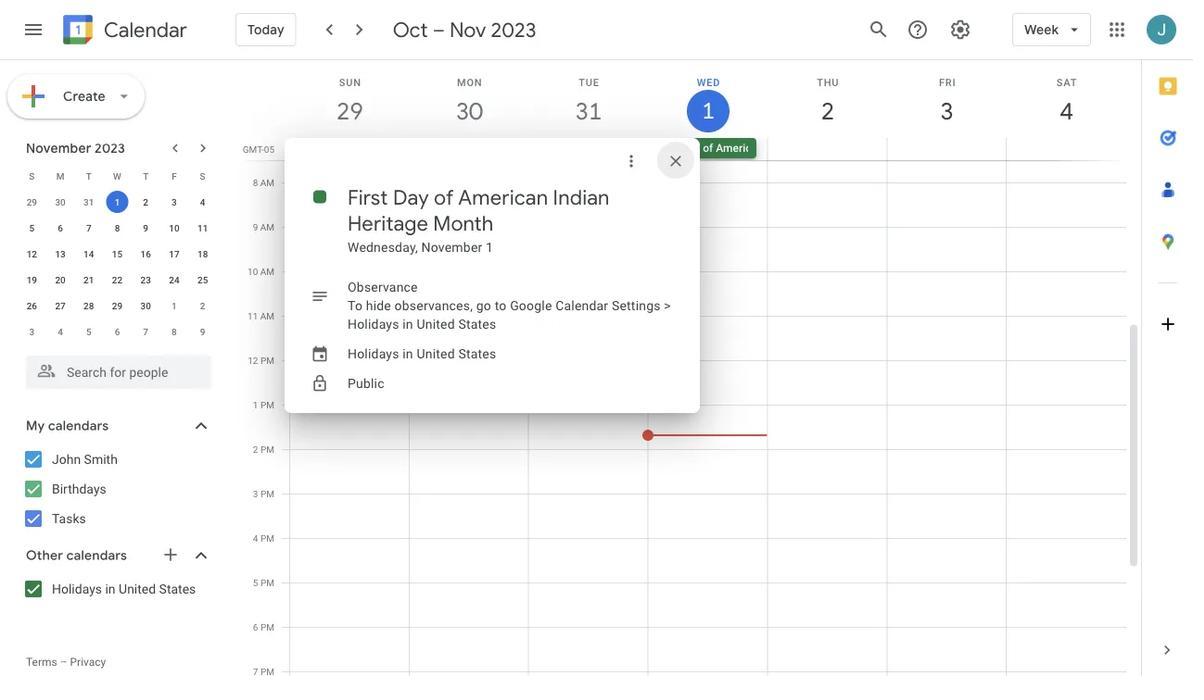 Task type: locate. For each thing, give the bounding box(es) containing it.
11 down 10 am
[[248, 311, 258, 322]]

tab list
[[1142, 60, 1193, 625]]

2 up december 9 element
[[200, 300, 205, 311]]

grid containing 29
[[237, 60, 1141, 677]]

1 vertical spatial holidays in united states
[[52, 582, 196, 597]]

0 vertical spatial states
[[458, 317, 496, 332]]

2 vertical spatial united
[[119, 582, 156, 597]]

1 horizontal spatial s
[[200, 171, 205, 182]]

row down 29 element
[[18, 319, 217, 345]]

terms link
[[26, 656, 57, 669]]

1 horizontal spatial 6
[[115, 326, 120, 337]]

calendars for my calendars
[[48, 418, 109, 435]]

wednesday,
[[348, 240, 418, 255]]

united
[[417, 317, 455, 332], [417, 346, 455, 362], [119, 582, 156, 597]]

2 horizontal spatial 5
[[253, 578, 258, 589]]

am down 05
[[260, 177, 274, 188]]

am down "8 am"
[[260, 222, 274, 233]]

4 down the 27 element
[[58, 326, 63, 337]]

december 2 element
[[192, 295, 214, 317]]

2023
[[491, 17, 536, 43], [95, 140, 125, 157]]

in
[[403, 317, 413, 332], [403, 346, 413, 362], [105, 582, 116, 597]]

2 vertical spatial states
[[159, 582, 196, 597]]

1 horizontal spatial 30
[[140, 300, 151, 311]]

s up 'october 29' element
[[29, 171, 35, 182]]

2 right '1' cell in the left top of the page
[[143, 197, 148, 208]]

–
[[433, 17, 445, 43], [60, 656, 67, 669]]

3 pm
[[253, 489, 274, 500]]

3
[[939, 96, 953, 127], [172, 197, 177, 208], [29, 326, 34, 337], [253, 489, 258, 500]]

0 horizontal spatial –
[[60, 656, 67, 669]]

2 vertical spatial 30
[[140, 300, 151, 311]]

tue 31
[[574, 76, 601, 127]]

1 down 24 element at the top
[[172, 300, 177, 311]]

row down 1, today element in the top of the page
[[18, 215, 217, 241]]

row containing s
[[18, 163, 217, 189]]

m
[[56, 171, 64, 182]]

0 vertical spatial holidays in united states
[[348, 346, 496, 362]]

november up m
[[26, 140, 91, 157]]

0 horizontal spatial s
[[29, 171, 35, 182]]

am up 12 pm on the bottom
[[260, 311, 274, 322]]

2 horizontal spatial 8
[[253, 177, 258, 188]]

3 pm from the top
[[260, 444, 274, 455]]

10
[[169, 222, 179, 234], [248, 266, 258, 277]]

0 horizontal spatial calendar
[[104, 17, 187, 43]]

29 link
[[329, 90, 371, 133]]

0 vertical spatial calendar
[[104, 17, 187, 43]]

3 inside fri 3
[[939, 96, 953, 127]]

6 pm from the top
[[260, 578, 274, 589]]

21
[[84, 274, 94, 286]]

am down 9 am
[[260, 266, 274, 277]]

row up 22 "element" at the top
[[18, 241, 217, 267]]

pm up 2 pm on the bottom of the page
[[260, 400, 274, 411]]

6 for "december 6" element
[[115, 326, 120, 337]]

0 vertical spatial 7
[[86, 222, 91, 234]]

11 for 11
[[197, 222, 208, 234]]

thu 2
[[817, 76, 839, 127]]

sat
[[1057, 76, 1077, 88]]

28 element
[[78, 295, 100, 317]]

row up 1, today element in the top of the page
[[18, 163, 217, 189]]

9 up 10 am
[[253, 222, 258, 233]]

7 pm from the top
[[260, 622, 274, 633]]

observance to hide observances, go to google calendar settings > holidays in united states
[[348, 279, 674, 332]]

go
[[476, 298, 491, 313]]

0 vertical spatial –
[[433, 17, 445, 43]]

1 for 1, today element in the top of the page
[[115, 197, 120, 208]]

heritage
[[348, 210, 428, 236]]

2 horizontal spatial 6
[[253, 622, 258, 633]]

29 down the 22
[[112, 300, 123, 311]]

1 horizontal spatial calendar
[[555, 298, 608, 313]]

12 up 19 at the top left of the page
[[27, 248, 37, 260]]

t up 'october 31' element
[[86, 171, 92, 182]]

1 inside wed 1
[[701, 96, 713, 126]]

11 up 18
[[197, 222, 208, 234]]

my
[[26, 418, 45, 435]]

pm up 1 pm
[[260, 355, 274, 366]]

holidays in united states down the other calendars dropdown button
[[52, 582, 196, 597]]

1 vertical spatial united
[[417, 346, 455, 362]]

0 vertical spatial in
[[403, 317, 413, 332]]

1 horizontal spatial 12
[[248, 355, 258, 366]]

31 right october 30 element
[[84, 197, 94, 208]]

smith
[[84, 452, 118, 467]]

1 horizontal spatial 5
[[86, 326, 91, 337]]

4 am from the top
[[260, 311, 274, 322]]

29 left october 30 element
[[27, 197, 37, 208]]

cell
[[290, 138, 409, 160], [409, 138, 529, 160], [767, 138, 887, 160], [1006, 138, 1125, 160]]

1 vertical spatial 12
[[248, 355, 258, 366]]

31 inside row
[[84, 197, 94, 208]]

row
[[282, 138, 1141, 160], [18, 163, 217, 189], [18, 189, 217, 215], [18, 215, 217, 241], [18, 241, 217, 267], [18, 267, 217, 293], [18, 293, 217, 319], [18, 319, 217, 345]]

1 vertical spatial 31
[[84, 197, 94, 208]]

cell down 30 link
[[409, 138, 529, 160]]

1 vertical spatial 11
[[248, 311, 258, 322]]

6 down 5 pm
[[253, 622, 258, 633]]

– right terms
[[60, 656, 67, 669]]

holidays in united states
[[348, 346, 496, 362], [52, 582, 196, 597]]

calendar heading
[[100, 17, 187, 43]]

wed
[[697, 76, 720, 88]]

1 horizontal spatial 31
[[574, 96, 601, 127]]

1 vertical spatial 10
[[248, 266, 258, 277]]

5 for 'december 5' element
[[86, 326, 91, 337]]

main drawer image
[[22, 19, 44, 41]]

10 inside row
[[169, 222, 179, 234]]

4 pm from the top
[[260, 489, 274, 500]]

0 horizontal spatial 12
[[27, 248, 37, 260]]

20 element
[[49, 269, 71, 291]]

7 inside december 7 element
[[143, 326, 148, 337]]

1 vertical spatial –
[[60, 656, 67, 669]]

1 horizontal spatial –
[[433, 17, 445, 43]]

0 horizontal spatial 9
[[143, 222, 148, 234]]

holidays in united states down observances,
[[348, 346, 496, 362]]

f
[[172, 171, 177, 182]]

cell down the '29' link
[[290, 138, 409, 160]]

5
[[29, 222, 34, 234], [86, 326, 91, 337], [253, 578, 258, 589]]

pm for 3 pm
[[260, 489, 274, 500]]

1 t from the left
[[86, 171, 92, 182]]

1 vertical spatial 5
[[86, 326, 91, 337]]

grid
[[237, 60, 1141, 677]]

0 horizontal spatial 7
[[86, 222, 91, 234]]

5 pm from the top
[[260, 533, 274, 544]]

30 link
[[448, 90, 491, 133]]

5 down 28 element
[[86, 326, 91, 337]]

row containing 12
[[18, 241, 217, 267]]

row containing 5
[[18, 215, 217, 241]]

15
[[112, 248, 123, 260]]

2 down the thu
[[820, 96, 833, 127]]

cell down 2 link
[[767, 138, 887, 160]]

25
[[197, 274, 208, 286]]

31
[[574, 96, 601, 127], [84, 197, 94, 208]]

18
[[197, 248, 208, 260]]

row group
[[18, 189, 217, 345]]

t left 'f'
[[143, 171, 149, 182]]

30 down m
[[55, 197, 66, 208]]

american
[[458, 184, 548, 210]]

t
[[86, 171, 92, 182], [143, 171, 149, 182]]

0 horizontal spatial 29
[[27, 197, 37, 208]]

None search field
[[0, 349, 230, 389]]

calendar up create
[[104, 17, 187, 43]]

1 vertical spatial 29
[[27, 197, 37, 208]]

add other calendars image
[[161, 546, 180, 565]]

calendars down tasks
[[66, 548, 127, 565]]

30 for october 30 element
[[55, 197, 66, 208]]

0 vertical spatial calendars
[[48, 418, 109, 435]]

23
[[140, 274, 151, 286]]

1 down month
[[486, 240, 493, 255]]

21 element
[[78, 269, 100, 291]]

2 vertical spatial 6
[[253, 622, 258, 633]]

november down month
[[421, 240, 482, 255]]

1 pm from the top
[[260, 355, 274, 366]]

11
[[197, 222, 208, 234], [248, 311, 258, 322]]

9 down december 2 'element'
[[200, 326, 205, 337]]

october 29 element
[[21, 191, 43, 213]]

29 inside 'october 29' element
[[27, 197, 37, 208]]

– right 'oct'
[[433, 17, 445, 43]]

7
[[86, 222, 91, 234], [143, 326, 148, 337]]

calendar inside observance to hide observances, go to google calendar settings > holidays in united states
[[555, 298, 608, 313]]

hide
[[366, 298, 391, 313]]

row down 15 element
[[18, 267, 217, 293]]

10 up 17
[[169, 222, 179, 234]]

today button
[[235, 7, 296, 52]]

1 horizontal spatial 7
[[143, 326, 148, 337]]

4
[[1059, 96, 1072, 127], [200, 197, 205, 208], [58, 326, 63, 337], [253, 533, 258, 544]]

1 down wed
[[701, 96, 713, 126]]

cell down 4 link
[[1006, 138, 1125, 160]]

states inside observance to hide observances, go to google calendar settings > holidays in united states
[[458, 317, 496, 332]]

2
[[820, 96, 833, 127], [143, 197, 148, 208], [200, 300, 205, 311], [253, 444, 258, 455]]

december 7 element
[[135, 321, 157, 343]]

4 link
[[1045, 90, 1088, 133]]

december 5 element
[[78, 321, 100, 343]]

12 inside 12 element
[[27, 248, 37, 260]]

3 down fri
[[939, 96, 953, 127]]

am for 8 am
[[260, 177, 274, 188]]

2023 right nov on the left top
[[491, 17, 536, 43]]

0 horizontal spatial november
[[26, 140, 91, 157]]

4 down sat
[[1059, 96, 1072, 127]]

6 down october 30 element
[[58, 222, 63, 234]]

10 inside grid
[[248, 266, 258, 277]]

0 vertical spatial 12
[[27, 248, 37, 260]]

12 inside grid
[[248, 355, 258, 366]]

2 inside december 2 'element'
[[200, 300, 205, 311]]

december 3 element
[[21, 321, 43, 343]]

5 for 5 pm
[[253, 578, 258, 589]]

0 horizontal spatial 30
[[55, 197, 66, 208]]

calendar right google
[[555, 298, 608, 313]]

10 up "11 am"
[[248, 266, 258, 277]]

public
[[348, 376, 384, 391]]

w
[[113, 171, 121, 182]]

4 up 11 element
[[200, 197, 205, 208]]

2 horizontal spatial 29
[[335, 96, 362, 127]]

29 down sun
[[335, 96, 362, 127]]

row up "december 6" element
[[18, 293, 217, 319]]

1 vertical spatial 6
[[115, 326, 120, 337]]

0 vertical spatial 2023
[[491, 17, 536, 43]]

3 inside december 3 element
[[29, 326, 34, 337]]

row down w
[[18, 189, 217, 215]]

2 horizontal spatial 9
[[253, 222, 258, 233]]

december 9 element
[[192, 321, 214, 343]]

settings
[[612, 298, 661, 313]]

29
[[335, 96, 362, 127], [27, 197, 37, 208], [112, 300, 123, 311]]

1 am from the top
[[260, 177, 274, 188]]

0 vertical spatial 8
[[253, 177, 258, 188]]

12 down "11 am"
[[248, 355, 258, 366]]

holidays down hide
[[348, 317, 399, 332]]

9 up 16 element
[[143, 222, 148, 234]]

pm up 3 pm
[[260, 444, 274, 455]]

9 am
[[253, 222, 274, 233]]

12 element
[[21, 243, 43, 265]]

30
[[455, 96, 481, 127], [55, 197, 66, 208], [140, 300, 151, 311]]

2 vertical spatial 8
[[172, 326, 177, 337]]

1 down w
[[115, 197, 120, 208]]

1
[[701, 96, 713, 126], [115, 197, 120, 208], [486, 240, 493, 255], [172, 300, 177, 311], [253, 400, 258, 411]]

7 down 30 element
[[143, 326, 148, 337]]

1 vertical spatial calendars
[[66, 548, 127, 565]]

pm
[[260, 355, 274, 366], [260, 400, 274, 411], [260, 444, 274, 455], [260, 489, 274, 500], [260, 533, 274, 544], [260, 578, 274, 589], [260, 622, 274, 633]]

united inside observance to hide observances, go to google calendar settings > holidays in united states
[[417, 317, 455, 332]]

oct
[[393, 17, 428, 43]]

s right 'f'
[[200, 171, 205, 182]]

states
[[458, 317, 496, 332], [458, 346, 496, 362], [159, 582, 196, 597]]

2 vertical spatial 29
[[112, 300, 123, 311]]

1 horizontal spatial 8
[[172, 326, 177, 337]]

1 horizontal spatial holidays in united states
[[348, 346, 496, 362]]

– for terms
[[60, 656, 67, 669]]

29 inside 29 element
[[112, 300, 123, 311]]

december 8 element
[[163, 321, 185, 343]]

pm up 5 pm
[[260, 533, 274, 544]]

1 vertical spatial 2023
[[95, 140, 125, 157]]

am
[[260, 177, 274, 188], [260, 222, 274, 233], [260, 266, 274, 277], [260, 311, 274, 322]]

2 am from the top
[[260, 222, 274, 233]]

holidays
[[348, 317, 399, 332], [348, 346, 399, 362], [52, 582, 102, 597]]

2 pm from the top
[[260, 400, 274, 411]]

2023 up w
[[95, 140, 125, 157]]

1 horizontal spatial 9
[[200, 326, 205, 337]]

0 vertical spatial 5
[[29, 222, 34, 234]]

31 down tue
[[574, 96, 601, 127]]

1 inside cell
[[115, 197, 120, 208]]

1 inside first day of american indian heritage month wednesday, november 1
[[486, 240, 493, 255]]

1 horizontal spatial t
[[143, 171, 149, 182]]

30 inside 'mon 30'
[[455, 96, 481, 127]]

5 up 12 element
[[29, 222, 34, 234]]

8 down "december 1" element
[[172, 326, 177, 337]]

11 element
[[192, 217, 214, 239]]

holidays down other calendars
[[52, 582, 102, 597]]

1 vertical spatial 30
[[55, 197, 66, 208]]

28
[[84, 300, 94, 311]]

pm for 4 pm
[[260, 533, 274, 544]]

5 down 4 pm
[[253, 578, 258, 589]]

25 element
[[192, 269, 214, 291]]

1 horizontal spatial 11
[[248, 311, 258, 322]]

2 t from the left
[[143, 171, 149, 182]]

my calendars list
[[4, 445, 230, 534]]

2 vertical spatial 5
[[253, 578, 258, 589]]

1 cell
[[103, 189, 131, 215]]

30 down mon
[[455, 96, 481, 127]]

row containing 26
[[18, 293, 217, 319]]

other calendars
[[26, 548, 127, 565]]

1 horizontal spatial 29
[[112, 300, 123, 311]]

pm up 6 pm
[[260, 578, 274, 589]]

0 horizontal spatial 5
[[29, 222, 34, 234]]

14 element
[[78, 243, 100, 265]]

1 down 12 pm on the bottom
[[253, 400, 258, 411]]

november 2023 grid
[[18, 163, 217, 345]]

0 horizontal spatial 10
[[169, 222, 179, 234]]

calendars
[[48, 418, 109, 435], [66, 548, 127, 565]]

1 horizontal spatial 10
[[248, 266, 258, 277]]

3 down 2 pm on the bottom of the page
[[253, 489, 258, 500]]

8 up 15 element
[[115, 222, 120, 234]]

11 inside row
[[197, 222, 208, 234]]

27 element
[[49, 295, 71, 317]]

1 vertical spatial 8
[[115, 222, 120, 234]]

0 vertical spatial 11
[[197, 222, 208, 234]]

am for 9 am
[[260, 222, 274, 233]]

pm down 2 pm on the bottom of the page
[[260, 489, 274, 500]]

7 down 'october 31' element
[[86, 222, 91, 234]]

3 am from the top
[[260, 266, 274, 277]]

november
[[26, 140, 91, 157], [421, 240, 482, 255]]

0 vertical spatial united
[[417, 317, 455, 332]]

2 horizontal spatial 30
[[455, 96, 481, 127]]

6 down 29 element
[[115, 326, 120, 337]]

calendar
[[104, 17, 187, 43], [555, 298, 608, 313]]

9 for 9 am
[[253, 222, 258, 233]]

holidays up the 'public'
[[348, 346, 399, 362]]

1 horizontal spatial 2023
[[491, 17, 536, 43]]

gmt-
[[243, 144, 264, 155]]

pm down 5 pm
[[260, 622, 274, 633]]

1 horizontal spatial november
[[421, 240, 482, 255]]

0 vertical spatial 6
[[58, 222, 63, 234]]

0 vertical spatial 30
[[455, 96, 481, 127]]

calendars up john smith
[[48, 418, 109, 435]]

1 vertical spatial november
[[421, 240, 482, 255]]

30 for 30 element
[[140, 300, 151, 311]]

0 horizontal spatial 11
[[197, 222, 208, 234]]

0 horizontal spatial 31
[[84, 197, 94, 208]]

8 down gmt-
[[253, 177, 258, 188]]

30 down 23
[[140, 300, 151, 311]]

thu
[[817, 76, 839, 88]]

29 element
[[106, 295, 128, 317]]

1 vertical spatial 7
[[143, 326, 148, 337]]

0 vertical spatial 10
[[169, 222, 179, 234]]

11 am
[[248, 311, 274, 322]]

9
[[253, 222, 258, 233], [143, 222, 148, 234], [200, 326, 205, 337]]

4 down 3 pm
[[253, 533, 258, 544]]

december 4 element
[[49, 321, 71, 343]]

november inside first day of american indian heritage month wednesday, november 1
[[421, 240, 482, 255]]

3 down the 26 element
[[29, 326, 34, 337]]

4 inside sat 4
[[1059, 96, 1072, 127]]

nov
[[450, 17, 486, 43]]

0 horizontal spatial t
[[86, 171, 92, 182]]

12
[[27, 248, 37, 260], [248, 355, 258, 366]]

pm for 1 pm
[[260, 400, 274, 411]]

1 vertical spatial calendar
[[555, 298, 608, 313]]

0 vertical spatial holidays
[[348, 317, 399, 332]]

other
[[26, 548, 63, 565]]



Task type: describe. For each thing, give the bounding box(es) containing it.
12 pm
[[248, 355, 274, 366]]

terms
[[26, 656, 57, 669]]

2 inside thu 2
[[820, 96, 833, 127]]

2 cell from the left
[[409, 138, 529, 160]]

row group containing 29
[[18, 189, 217, 345]]

19
[[27, 274, 37, 286]]

november 2023
[[26, 140, 125, 157]]

pm for 12 pm
[[260, 355, 274, 366]]

of
[[434, 184, 454, 210]]

>
[[664, 298, 671, 313]]

20
[[55, 274, 66, 286]]

other calendars button
[[4, 541, 230, 571]]

john
[[52, 452, 81, 467]]

to
[[348, 298, 363, 313]]

first day of american indian heritage month heading
[[348, 184, 610, 236]]

create button
[[7, 74, 144, 119]]

5 pm
[[253, 578, 274, 589]]

terms – privacy
[[26, 656, 106, 669]]

holidays inside observance to hide observances, go to google calendar settings > holidays in united states
[[348, 317, 399, 332]]

1 for 1 pm
[[253, 400, 258, 411]]

month
[[433, 210, 494, 236]]

am for 11 am
[[260, 311, 274, 322]]

15 element
[[106, 243, 128, 265]]

week button
[[1012, 7, 1091, 52]]

observance
[[348, 279, 418, 295]]

2 vertical spatial in
[[105, 582, 116, 597]]

23 element
[[135, 269, 157, 291]]

fri
[[939, 76, 956, 88]]

4 pm
[[253, 533, 274, 544]]

19 element
[[21, 269, 43, 291]]

27
[[55, 300, 66, 311]]

2 pm
[[253, 444, 274, 455]]

gmt-05
[[243, 144, 274, 155]]

observances,
[[395, 298, 473, 313]]

row down 1 link
[[282, 138, 1141, 160]]

10 for 10
[[169, 222, 179, 234]]

privacy link
[[70, 656, 106, 669]]

my calendars button
[[4, 412, 230, 441]]

1 for "december 1" element
[[172, 300, 177, 311]]

16
[[140, 248, 151, 260]]

4 cell from the left
[[1006, 138, 1125, 160]]

october 31 element
[[78, 191, 100, 213]]

1 pm
[[253, 400, 274, 411]]

pm for 5 pm
[[260, 578, 274, 589]]

10 am
[[248, 266, 274, 277]]

26 element
[[21, 295, 43, 317]]

12 for 12
[[27, 248, 37, 260]]

18 element
[[192, 243, 214, 265]]

8 for 8 am
[[253, 177, 258, 188]]

1 vertical spatial states
[[458, 346, 496, 362]]

to
[[495, 298, 507, 313]]

google
[[510, 298, 552, 313]]

13
[[55, 248, 66, 260]]

0 vertical spatial 29
[[335, 96, 362, 127]]

sun 29
[[335, 76, 362, 127]]

2 vertical spatial holidays
[[52, 582, 102, 597]]

1 s from the left
[[29, 171, 35, 182]]

indian
[[553, 184, 610, 210]]

1 vertical spatial holidays
[[348, 346, 399, 362]]

16 element
[[135, 243, 157, 265]]

december 1 element
[[163, 295, 185, 317]]

Search for people text field
[[37, 356, 200, 389]]

8 for december 8 element
[[172, 326, 177, 337]]

0 horizontal spatial 2023
[[95, 140, 125, 157]]

12 for 12 pm
[[248, 355, 258, 366]]

6 for 6 pm
[[253, 622, 258, 633]]

mon
[[457, 76, 482, 88]]

create
[[63, 88, 106, 105]]

week
[[1024, 21, 1059, 38]]

oct – nov 2023
[[393, 17, 536, 43]]

9 for december 9 element
[[200, 326, 205, 337]]

first
[[348, 184, 388, 210]]

3 link
[[926, 90, 968, 133]]

today
[[248, 21, 284, 38]]

30 element
[[135, 295, 157, 317]]

22 element
[[106, 269, 128, 291]]

calendars for other calendars
[[66, 548, 127, 565]]

2 link
[[806, 90, 849, 133]]

row containing 19
[[18, 267, 217, 293]]

0 horizontal spatial holidays in united states
[[52, 582, 196, 597]]

wed 1
[[697, 76, 720, 126]]

0 horizontal spatial 8
[[115, 222, 120, 234]]

mon 30
[[455, 76, 482, 127]]

first day of american indian heritage month wednesday, november 1
[[348, 184, 610, 255]]

row containing 3
[[18, 319, 217, 345]]

tue
[[579, 76, 600, 88]]

october 30 element
[[49, 191, 71, 213]]

pm for 2 pm
[[260, 444, 274, 455]]

6 pm
[[253, 622, 274, 633]]

10 for 10 am
[[248, 266, 258, 277]]

0 vertical spatial november
[[26, 140, 91, 157]]

31 link
[[567, 90, 610, 133]]

row containing 29
[[18, 189, 217, 215]]

24
[[169, 274, 179, 286]]

26
[[27, 300, 37, 311]]

29 for 29 element
[[112, 300, 123, 311]]

1, today element
[[106, 191, 128, 213]]

8 am
[[253, 177, 274, 188]]

tasks
[[52, 511, 86, 527]]

22
[[112, 274, 123, 286]]

– for oct
[[433, 17, 445, 43]]

in inside observance to hide observances, go to google calendar settings > holidays in united states
[[403, 317, 413, 332]]

11 for 11 am
[[248, 311, 258, 322]]

december 6 element
[[106, 321, 128, 343]]

2 up 3 pm
[[253, 444, 258, 455]]

0 vertical spatial 31
[[574, 96, 601, 127]]

settings menu image
[[949, 19, 972, 41]]

birthdays
[[52, 482, 106, 497]]

sat 4
[[1057, 76, 1077, 127]]

10 element
[[163, 217, 185, 239]]

am for 10 am
[[260, 266, 274, 277]]

calendar element
[[59, 11, 187, 52]]

my calendars
[[26, 418, 109, 435]]

john smith
[[52, 452, 118, 467]]

2 s from the left
[[200, 171, 205, 182]]

privacy
[[70, 656, 106, 669]]

29 for 'october 29' element
[[27, 197, 37, 208]]

1 vertical spatial in
[[403, 346, 413, 362]]

13 element
[[49, 243, 71, 265]]

14
[[84, 248, 94, 260]]

17
[[169, 248, 179, 260]]

3 cell from the left
[[767, 138, 887, 160]]

1 cell from the left
[[290, 138, 409, 160]]

fri 3
[[939, 76, 956, 127]]

pm for 6 pm
[[260, 622, 274, 633]]

17 element
[[163, 243, 185, 265]]

05
[[264, 144, 274, 155]]

sun
[[339, 76, 361, 88]]

24 element
[[163, 269, 185, 291]]

0 horizontal spatial 6
[[58, 222, 63, 234]]

day
[[393, 184, 429, 210]]

3 down 'f'
[[172, 197, 177, 208]]

1 link
[[687, 90, 730, 133]]



Task type: vqa. For each thing, say whether or not it's contained in the screenshot.


